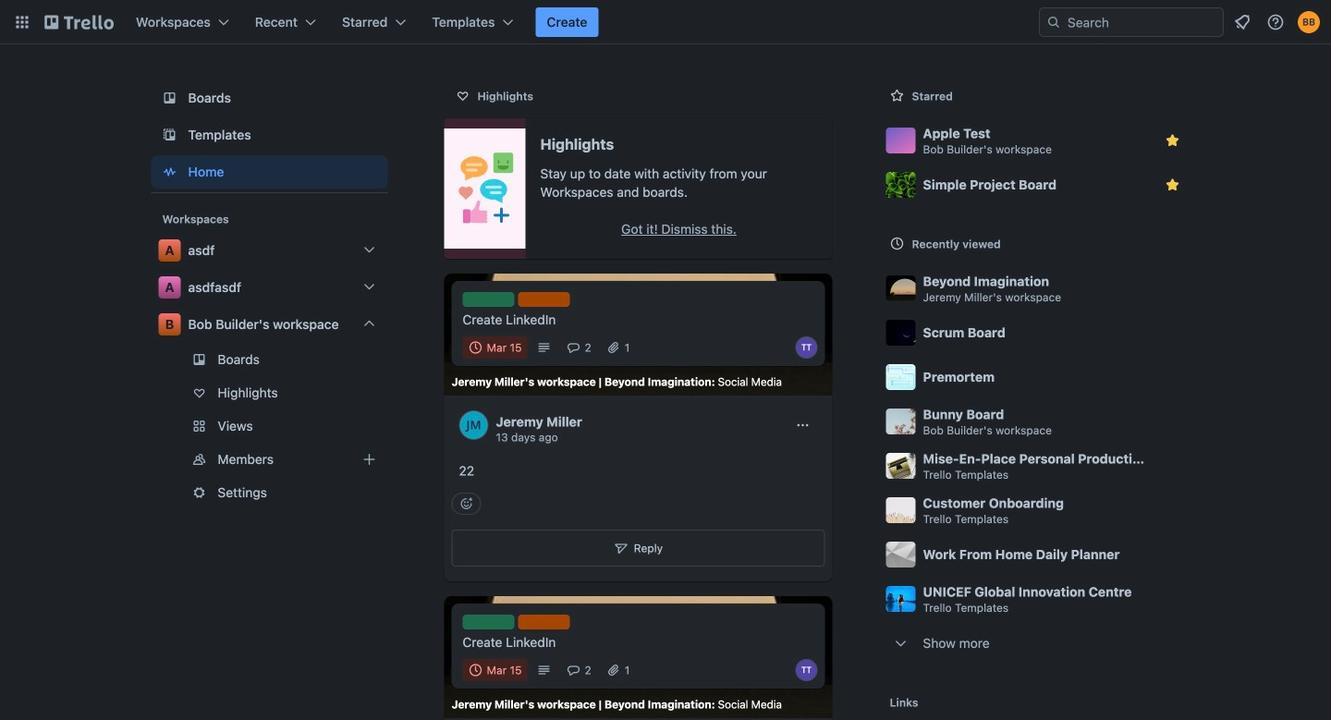 Task type: describe. For each thing, give the bounding box(es) containing it.
add reaction image
[[452, 493, 481, 515]]

search image
[[1046, 15, 1061, 30]]

color: orange, title: none image for second color: green, title: none image
[[518, 615, 570, 630]]

click to unstar simple project board. it will be removed from your starred list. image
[[1163, 176, 1182, 194]]

0 notifications image
[[1231, 11, 1253, 33]]

primary element
[[0, 0, 1331, 44]]

click to unstar apple test. it will be removed from your starred list. image
[[1163, 131, 1182, 150]]

open information menu image
[[1266, 13, 1285, 31]]



Task type: locate. For each thing, give the bounding box(es) containing it.
color: orange, title: none image
[[518, 292, 570, 307], [518, 615, 570, 630]]

template board image
[[159, 124, 181, 146]]

0 vertical spatial color: green, title: none image
[[463, 292, 514, 307]]

1 vertical spatial color: green, title: none image
[[463, 615, 514, 630]]

2 color: green, title: none image from the top
[[463, 615, 514, 630]]

1 color: green, title: none image from the top
[[463, 292, 514, 307]]

color: orange, title: none image for 2nd color: green, title: none image from the bottom
[[518, 292, 570, 307]]

1 vertical spatial color: orange, title: none image
[[518, 615, 570, 630]]

Search field
[[1039, 7, 1224, 37]]

home image
[[159, 161, 181, 183]]

1 color: orange, title: none image from the top
[[518, 292, 570, 307]]

add image
[[358, 448, 380, 471]]

board image
[[159, 87, 181, 109]]

bob builder (bobbuilder40) image
[[1298, 11, 1320, 33]]

color: green, title: none image
[[463, 292, 514, 307], [463, 615, 514, 630]]

0 vertical spatial color: orange, title: none image
[[518, 292, 570, 307]]

back to home image
[[44, 7, 114, 37]]

switch to… image
[[13, 13, 31, 31]]

2 color: orange, title: none image from the top
[[518, 615, 570, 630]]



Task type: vqa. For each thing, say whether or not it's contained in the screenshot.
Search field
yes



